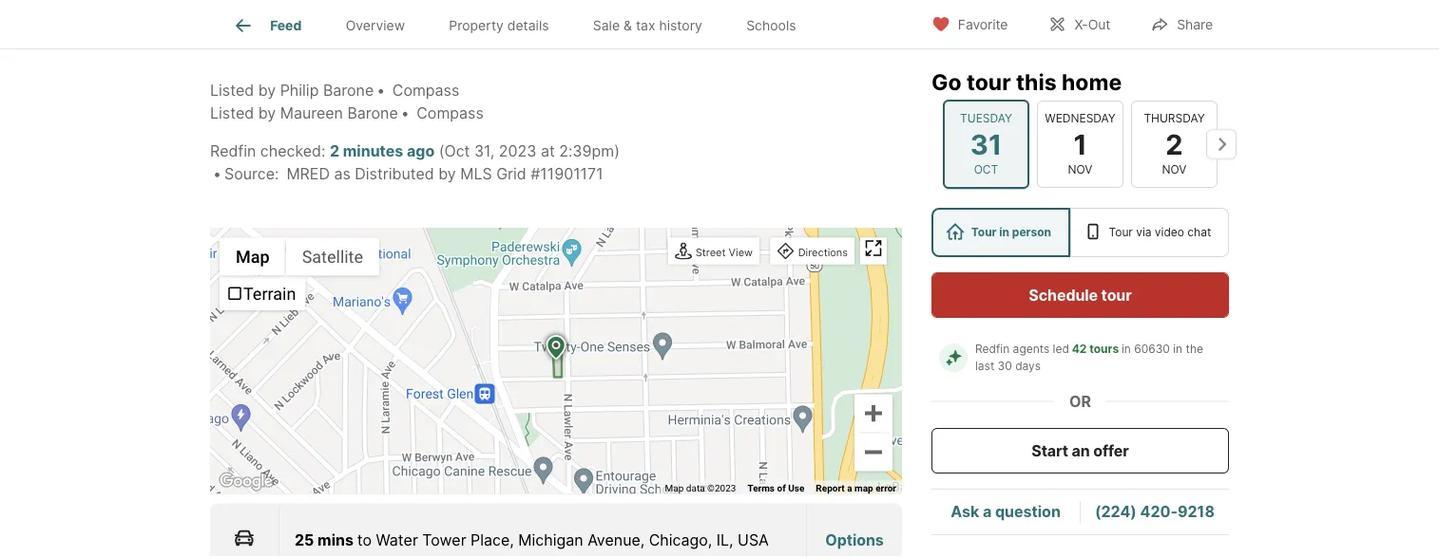 Task type: vqa. For each thing, say whether or not it's contained in the screenshot.
an
yes



Task type: describe. For each thing, give the bounding box(es) containing it.
0 vertical spatial barone
[[323, 81, 374, 100]]

in the last 30 days
[[975, 343, 1207, 374]]

2023
[[499, 142, 536, 160]]

2 inside redfin checked: 2 minutes ago (oct 31, 2023 at 2:39pm) • source: mred as distributed by mls grid # 11901171
[[330, 142, 339, 160]]

in inside option
[[999, 226, 1009, 240]]

at
[[541, 142, 555, 160]]

satellite button
[[286, 238, 379, 276]]

philip
[[280, 81, 319, 100]]

map for map data ©2023
[[665, 483, 684, 494]]

next image
[[1206, 129, 1237, 160]]

schedule
[[1029, 286, 1098, 305]]

thursday 2 nov
[[1144, 111, 1205, 177]]

31,
[[474, 142, 495, 160]]

30
[[998, 360, 1012, 374]]

il,
[[717, 532, 733, 550]]

this
[[1016, 68, 1057, 95]]

distributed
[[355, 165, 434, 183]]

terrain
[[243, 284, 296, 304]]

0 vertical spatial •
[[377, 81, 385, 100]]

in inside in the last 30 days
[[1173, 343, 1183, 356]]

1 vertical spatial by
[[258, 104, 276, 122]]

to
[[357, 532, 372, 550]]

tour for go
[[967, 68, 1011, 95]]

11901171
[[540, 165, 603, 183]]

thursday
[[1144, 111, 1205, 125]]

out
[[1088, 17, 1110, 33]]

tax
[[636, 17, 655, 34]]

tower
[[422, 532, 466, 550]]

9218
[[1178, 503, 1215, 522]]

report a map error link
[[816, 483, 896, 494]]

wednesday
[[1045, 111, 1116, 125]]

listed by philip barone • compass listed by maureen barone • compass
[[210, 81, 484, 122]]

42
[[1072, 343, 1087, 356]]

mins
[[318, 532, 354, 550]]

wednesday 1 nov
[[1045, 111, 1116, 177]]

last
[[975, 360, 994, 374]]

• for ago
[[213, 165, 221, 183]]

tour in person option
[[932, 208, 1070, 258]]

tours
[[1089, 343, 1119, 356]]

overview tab
[[324, 3, 427, 48]]

menu bar containing map
[[220, 238, 379, 311]]

(224) 420-9218
[[1095, 503, 1215, 522]]

map for map
[[236, 247, 270, 267]]

map
[[855, 483, 873, 494]]

start
[[1032, 442, 1068, 461]]

schools
[[746, 17, 796, 34]]

tour for tour via video chat
[[1109, 226, 1133, 240]]

usa
[[738, 532, 769, 550]]

2 inside thursday 2 nov
[[1166, 128, 1183, 161]]

25 mins to water tower place, michigan avenue, chicago, il, usa
[[295, 532, 769, 550]]

schedule tour
[[1029, 286, 1132, 305]]

per
[[283, 22, 307, 40]]

property
[[449, 17, 504, 34]]

go
[[932, 68, 962, 95]]

or
[[1069, 393, 1091, 411]]

video
[[1155, 226, 1184, 240]]

redfin agents led 42 tours in 60630
[[975, 343, 1170, 356]]

a for report
[[847, 483, 852, 494]]

details
[[507, 17, 549, 34]]

terms of use link
[[747, 483, 804, 494]]

start an offer
[[1032, 442, 1129, 461]]

avenue,
[[588, 532, 645, 550]]

history
[[659, 17, 702, 34]]

tour in person
[[971, 226, 1051, 240]]

view
[[729, 246, 753, 258]]

options button
[[807, 507, 902, 558]]

0 vertical spatial by
[[258, 81, 276, 100]]

tour for tour in person
[[971, 226, 997, 240]]

schools tab
[[724, 3, 818, 48]]

property details
[[449, 17, 549, 34]]

as
[[334, 165, 351, 183]]

1
[[1074, 128, 1087, 161]]

tuesday 31 oct
[[960, 111, 1012, 177]]

nov for 1
[[1068, 163, 1093, 177]]

x-out
[[1074, 17, 1110, 33]]

street view
[[696, 246, 753, 258]]

(224)
[[1095, 503, 1137, 522]]

mred
[[286, 165, 330, 183]]

2 listed from the top
[[210, 104, 254, 122]]

street
[[696, 246, 726, 258]]

&
[[624, 17, 632, 34]]

420-
[[1140, 503, 1178, 522]]

1 vertical spatial barone
[[347, 104, 398, 122]]

michigan
[[518, 532, 583, 550]]

mls
[[460, 165, 492, 183]]

sale & tax history
[[593, 17, 702, 34]]

terrain checkbox item
[[221, 278, 304, 309]]

ago
[[407, 142, 435, 160]]

map data ©2023
[[665, 483, 736, 494]]

data
[[686, 483, 705, 494]]

the
[[1186, 343, 1203, 356]]

tour via video chat
[[1109, 226, 1211, 240]]



Task type: locate. For each thing, give the bounding box(es) containing it.
directions button
[[772, 240, 853, 265]]

feed
[[270, 17, 302, 34]]

nov
[[1068, 163, 1093, 177], [1162, 163, 1187, 177]]

listed
[[210, 81, 254, 100], [210, 104, 254, 122]]

by down (oct
[[438, 165, 456, 183]]

tour right "schedule"
[[1101, 286, 1132, 305]]

tour inside button
[[1101, 286, 1132, 305]]

home
[[1062, 68, 1122, 95]]

days
[[1015, 360, 1041, 374]]

• up ago on the left top
[[401, 104, 409, 122]]

1 horizontal spatial map
[[665, 483, 684, 494]]

tour inside option
[[1109, 226, 1133, 240]]

by inside redfin checked: 2 minutes ago (oct 31, 2023 at 2:39pm) • source: mred as distributed by mls grid # 11901171
[[438, 165, 456, 183]]

compass up (oct
[[417, 104, 484, 122]]

agents
[[1013, 343, 1050, 356]]

0 vertical spatial tour
[[967, 68, 1011, 95]]

0 horizontal spatial tour
[[971, 226, 997, 240]]

1 vertical spatial compass
[[417, 104, 484, 122]]

terms of use
[[747, 483, 804, 494]]

a right ask
[[983, 503, 992, 522]]

offer
[[1093, 442, 1129, 461]]

1 horizontal spatial redfin
[[975, 343, 1010, 356]]

1 horizontal spatial a
[[983, 503, 992, 522]]

redfin inside redfin checked: 2 minutes ago (oct 31, 2023 at 2:39pm) • source: mred as distributed by mls grid # 11901171
[[210, 142, 256, 160]]

tuesday
[[960, 111, 1012, 125]]

listed down $197
[[210, 81, 254, 100]]

ft
[[333, 22, 344, 40]]

0 horizontal spatial 2
[[330, 142, 339, 160]]

1 vertical spatial •
[[401, 104, 409, 122]]

0 horizontal spatial map
[[236, 247, 270, 267]]

barone up minutes
[[347, 104, 398, 122]]

share
[[1177, 17, 1213, 33]]

0 vertical spatial map
[[236, 247, 270, 267]]

map
[[236, 247, 270, 267], [665, 483, 684, 494]]

report
[[816, 483, 845, 494]]

25
[[295, 532, 314, 550]]

1 vertical spatial map
[[665, 483, 684, 494]]

tab list
[[210, 0, 833, 48]]

of
[[777, 483, 786, 494]]

place,
[[471, 532, 514, 550]]

by
[[258, 81, 276, 100], [258, 104, 276, 122], [438, 165, 456, 183]]

satellite
[[302, 247, 363, 267]]

0 vertical spatial redfin
[[210, 142, 256, 160]]

1 vertical spatial a
[[983, 503, 992, 522]]

ask
[[951, 503, 979, 522]]

by left maureen
[[258, 104, 276, 122]]

2 vertical spatial •
[[213, 165, 221, 183]]

• left source:
[[213, 165, 221, 183]]

street view button
[[670, 240, 758, 265]]

in left person
[[999, 226, 1009, 240]]

report a map error
[[816, 483, 896, 494]]

nov down thursday
[[1162, 163, 1187, 177]]

start an offer button
[[932, 429, 1229, 474]]

1 vertical spatial tour
[[1101, 286, 1132, 305]]

2 horizontal spatial in
[[1173, 343, 1183, 356]]

1 vertical spatial listed
[[210, 104, 254, 122]]

led
[[1053, 343, 1069, 356]]

person
[[1012, 226, 1051, 240]]

barone up maureen
[[323, 81, 374, 100]]

redfin up last
[[975, 343, 1010, 356]]

1 horizontal spatial tour
[[1101, 286, 1132, 305]]

redfin for redfin checked: 2 minutes ago (oct 31, 2023 at 2:39pm) • source: mred as distributed by mls grid # 11901171
[[210, 142, 256, 160]]

minutes
[[343, 142, 403, 160]]

listed up source:
[[210, 104, 254, 122]]

ask a question link
[[951, 503, 1061, 522]]

list box containing tour in person
[[932, 208, 1229, 258]]

0 horizontal spatial a
[[847, 483, 852, 494]]

1 horizontal spatial 2
[[1166, 128, 1183, 161]]

(224) 420-9218 link
[[1095, 503, 1215, 522]]

2 nov from the left
[[1162, 163, 1187, 177]]

1 vertical spatial redfin
[[975, 343, 1010, 356]]

tab list containing feed
[[210, 0, 833, 48]]

1 listed from the top
[[210, 81, 254, 100]]

list box
[[932, 208, 1229, 258]]

0 horizontal spatial nov
[[1068, 163, 1093, 177]]

terms
[[747, 483, 775, 494]]

google image
[[215, 470, 278, 495]]

menu bar
[[220, 238, 379, 311]]

1 nov from the left
[[1068, 163, 1093, 177]]

map up terrain checkbox item on the left of page
[[236, 247, 270, 267]]

tour via video chat option
[[1070, 208, 1229, 258]]

in left the
[[1173, 343, 1183, 356]]

an
[[1072, 442, 1090, 461]]

map inside popup button
[[236, 247, 270, 267]]

• for •
[[401, 104, 409, 122]]

schedule tour button
[[932, 273, 1229, 318]]

1 horizontal spatial in
[[1122, 343, 1131, 356]]

sq
[[311, 22, 328, 40]]

feed link
[[232, 14, 302, 37]]

via
[[1136, 226, 1152, 240]]

chicago,
[[649, 532, 712, 550]]

error
[[876, 483, 896, 494]]

favorite button
[[915, 4, 1024, 43]]

0 horizontal spatial redfin
[[210, 142, 256, 160]]

tour up tuesday
[[967, 68, 1011, 95]]

0 vertical spatial compass
[[392, 81, 459, 100]]

a left map
[[847, 483, 852, 494]]

nov inside thursday 2 nov
[[1162, 163, 1187, 177]]

share button
[[1134, 4, 1229, 43]]

question
[[995, 503, 1061, 522]]

0 horizontal spatial •
[[213, 165, 221, 183]]

tour left person
[[971, 226, 997, 240]]

• inside redfin checked: 2 minutes ago (oct 31, 2023 at 2:39pm) • source: mred as distributed by mls grid # 11901171
[[213, 165, 221, 183]]

sale
[[593, 17, 620, 34]]

overview
[[346, 17, 405, 34]]

directions
[[798, 246, 848, 258]]

in
[[999, 226, 1009, 240], [1122, 343, 1131, 356], [1173, 343, 1183, 356]]

1 tour from the left
[[971, 226, 997, 240]]

2:39pm)
[[559, 142, 620, 160]]

compass up ago on the left top
[[392, 81, 459, 100]]

tour inside option
[[971, 226, 997, 240]]

2 minutes ago link
[[330, 142, 435, 160], [330, 142, 435, 160]]

#
[[531, 165, 540, 183]]

2 tour from the left
[[1109, 226, 1133, 240]]

None button
[[943, 100, 1029, 189], [1037, 101, 1124, 188], [1131, 101, 1218, 188], [943, 100, 1029, 189], [1037, 101, 1124, 188], [1131, 101, 1218, 188]]

barone
[[323, 81, 374, 100], [347, 104, 398, 122]]

a for ask
[[983, 503, 992, 522]]

• up minutes
[[377, 81, 385, 100]]

0 vertical spatial a
[[847, 483, 852, 494]]

redfin for redfin agents led 42 tours in 60630
[[975, 343, 1010, 356]]

map region
[[100, 45, 1073, 532]]

tour left via
[[1109, 226, 1133, 240]]

1 horizontal spatial tour
[[1109, 226, 1133, 240]]

1 horizontal spatial nov
[[1162, 163, 1187, 177]]

tour for schedule
[[1101, 286, 1132, 305]]

2
[[1166, 128, 1183, 161], [330, 142, 339, 160]]

2 up as
[[330, 142, 339, 160]]

map button
[[220, 238, 286, 276]]

0 vertical spatial listed
[[210, 81, 254, 100]]

nov for 2
[[1162, 163, 1187, 177]]

property details tab
[[427, 3, 571, 48]]

in right tours
[[1122, 343, 1131, 356]]

options
[[825, 532, 884, 550]]

redfin checked: 2 minutes ago (oct 31, 2023 at 2:39pm) • source: mred as distributed by mls grid # 11901171
[[210, 142, 620, 183]]

©2023
[[707, 483, 736, 494]]

by left "philip"
[[258, 81, 276, 100]]

tour
[[971, 226, 997, 240], [1109, 226, 1133, 240]]

2 vertical spatial by
[[438, 165, 456, 183]]

31
[[970, 128, 1002, 161]]

redfin up source:
[[210, 142, 256, 160]]

nov inside wednesday 1 nov
[[1068, 163, 1093, 177]]

0 horizontal spatial in
[[999, 226, 1009, 240]]

go tour this home
[[932, 68, 1122, 95]]

checked:
[[260, 142, 326, 160]]

map left data
[[665, 483, 684, 494]]

chat
[[1188, 226, 1211, 240]]

0 horizontal spatial tour
[[967, 68, 1011, 95]]

x-out button
[[1032, 4, 1127, 43]]

sale & tax history tab
[[571, 3, 724, 48]]

nov down 1
[[1068, 163, 1093, 177]]

2 down thursday
[[1166, 128, 1183, 161]]

1 horizontal spatial •
[[377, 81, 385, 100]]

2 horizontal spatial •
[[401, 104, 409, 122]]



